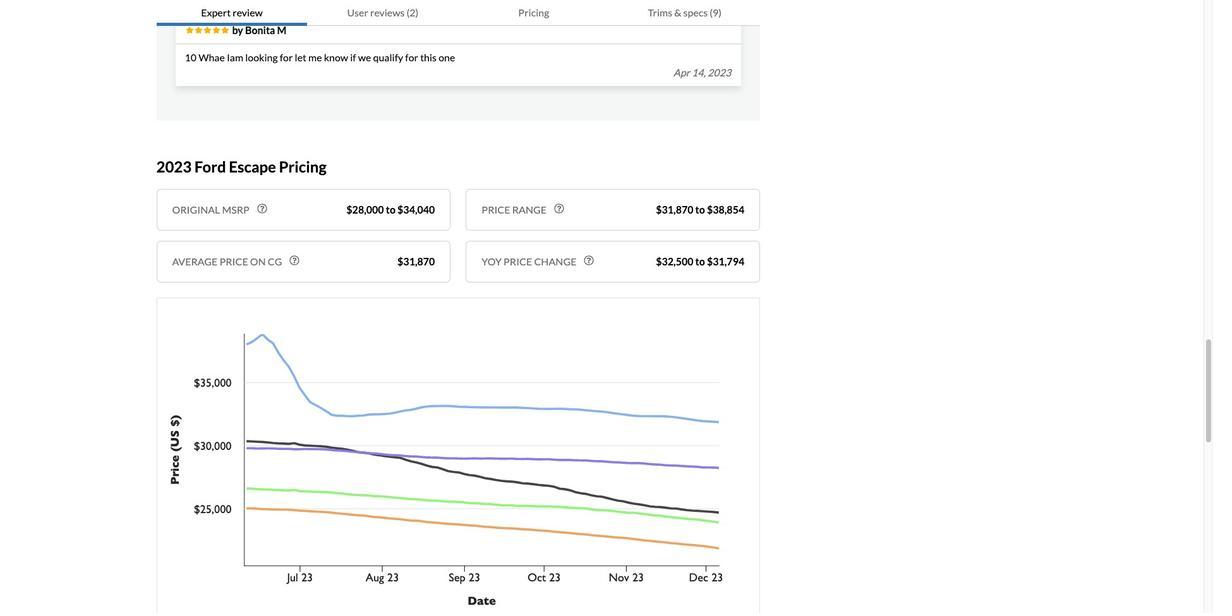Task type: vqa. For each thing, say whether or not it's contained in the screenshot.


Task type: locate. For each thing, give the bounding box(es) containing it.
trims & specs (9)
[[648, 6, 722, 18]]

$28,000
[[347, 203, 384, 215]]

question circle image right msrp
[[257, 203, 267, 213]]

1 question circle image from the left
[[290, 255, 300, 265]]

question circle image for yoy price change
[[584, 255, 595, 265]]

2023 right 14,
[[708, 66, 732, 78]]

user
[[347, 6, 368, 18]]

0 vertical spatial pricing
[[519, 6, 550, 18]]

1 horizontal spatial price
[[504, 255, 532, 267]]

$31,870 left $38,854
[[656, 203, 694, 215]]

expert review
[[201, 6, 263, 18]]

question circle image
[[290, 255, 300, 265], [584, 255, 595, 265]]

question circle image for original msrp
[[257, 203, 267, 213]]

to right $28,000
[[386, 203, 396, 215]]

0 horizontal spatial question circle image
[[290, 255, 300, 265]]

to right $32,500
[[696, 255, 705, 267]]

0 vertical spatial 2023
[[708, 66, 732, 78]]

specs
[[684, 6, 708, 18]]

bonita
[[245, 24, 275, 36]]

iam
[[227, 51, 243, 63]]

1 horizontal spatial for
[[405, 51, 419, 63]]

for left let
[[280, 51, 293, 63]]

0 horizontal spatial for
[[280, 51, 293, 63]]

price right yoy
[[504, 255, 532, 267]]

2023 left ford
[[156, 158, 192, 176]]

1 vertical spatial pricing
[[279, 158, 327, 176]]

1 horizontal spatial question circle image
[[554, 203, 565, 213]]

original
[[172, 203, 220, 215]]

question circle image right the range
[[554, 203, 565, 213]]

10 whae iam looking for let me know if we qualify for this one apr 14, 2023
[[185, 51, 732, 78]]

price
[[220, 255, 248, 267], [504, 255, 532, 267]]

for
[[280, 51, 293, 63], [405, 51, 419, 63]]

1 horizontal spatial pricing
[[519, 6, 550, 18]]

$32,500 to $31,794
[[656, 255, 745, 267]]

to left $38,854
[[696, 203, 705, 215]]

pricing
[[519, 6, 550, 18], [279, 158, 327, 176]]

tab list
[[156, 0, 761, 26]]

for left 'this'
[[405, 51, 419, 63]]

average
[[172, 255, 218, 267]]

price
[[482, 203, 511, 215]]

0 horizontal spatial price
[[220, 255, 248, 267]]

$31,870
[[656, 203, 694, 215], [398, 255, 435, 267]]

by
[[232, 24, 243, 36]]

average price on cg
[[172, 255, 282, 267]]

1 price from the left
[[220, 255, 248, 267]]

0 vertical spatial $31,870
[[656, 203, 694, 215]]

$34,040
[[398, 203, 435, 215]]

price left on
[[220, 255, 248, 267]]

yoy price change
[[482, 255, 577, 267]]

$31,870 to $38,854
[[656, 203, 745, 215]]

question circle image right change
[[584, 255, 595, 265]]

2 question circle image from the left
[[554, 203, 565, 213]]

0 horizontal spatial 2023
[[156, 158, 192, 176]]

1 horizontal spatial 2023
[[708, 66, 732, 78]]

to
[[386, 203, 396, 215], [696, 203, 705, 215], [696, 255, 705, 267]]

$31,794
[[707, 255, 745, 267]]

apr
[[674, 66, 690, 78]]

ford
[[195, 158, 226, 176]]

$31,870 for $31,870
[[398, 255, 435, 267]]

2 question circle image from the left
[[584, 255, 595, 265]]

0 horizontal spatial $31,870
[[398, 255, 435, 267]]

$31,870 for $31,870 to $38,854
[[656, 203, 694, 215]]

yoy
[[482, 255, 502, 267]]

2 price from the left
[[504, 255, 532, 267]]

$31,870 down $34,040
[[398, 255, 435, 267]]

0 horizontal spatial question circle image
[[257, 203, 267, 213]]

msrp
[[222, 203, 250, 215]]

1 vertical spatial $31,870
[[398, 255, 435, 267]]

pricing tab
[[459, 0, 610, 26]]

to for $32,500
[[696, 255, 705, 267]]

1 question circle image from the left
[[257, 203, 267, 213]]

$28,000 to $34,040
[[347, 203, 435, 215]]

1 horizontal spatial question circle image
[[584, 255, 595, 265]]

whae
[[199, 51, 225, 63]]

question circle image right cg
[[290, 255, 300, 265]]

question circle image
[[257, 203, 267, 213], [554, 203, 565, 213]]

1 horizontal spatial $31,870
[[656, 203, 694, 215]]

this
[[420, 51, 437, 63]]

2023
[[708, 66, 732, 78], [156, 158, 192, 176]]



Task type: describe. For each thing, give the bounding box(es) containing it.
14,
[[692, 66, 706, 78]]

price for on
[[220, 255, 248, 267]]

me
[[309, 51, 322, 63]]

cg
[[268, 255, 282, 267]]

tab list containing expert review
[[156, 0, 761, 26]]

on
[[250, 255, 266, 267]]

$32,500
[[656, 255, 694, 267]]

reviews
[[370, 6, 405, 18]]

looking
[[245, 51, 278, 63]]

2023 inside 10 whae iam looking for let me know if we qualify for this one apr 14, 2023
[[708, 66, 732, 78]]

$38,854
[[707, 203, 745, 215]]

(2)
[[407, 6, 419, 18]]

&
[[675, 6, 682, 18]]

(9)
[[710, 6, 722, 18]]

2023 ford escape pricing
[[156, 158, 327, 176]]

10
[[185, 51, 197, 63]]

0 horizontal spatial pricing
[[279, 158, 327, 176]]

to for $28,000
[[386, 203, 396, 215]]

we
[[358, 51, 371, 63]]

qualify
[[373, 51, 403, 63]]

know
[[324, 51, 348, 63]]

question circle image for average price on cg
[[290, 255, 300, 265]]

escape
[[229, 158, 276, 176]]

m
[[277, 24, 287, 36]]

let
[[295, 51, 307, 63]]

user reviews (2) tab
[[308, 0, 459, 26]]

1 for from the left
[[280, 51, 293, 63]]

original msrp
[[172, 203, 250, 215]]

user reviews (2)
[[347, 6, 419, 18]]

to for $31,870
[[696, 203, 705, 215]]

one
[[439, 51, 455, 63]]

range
[[512, 203, 547, 215]]

trims
[[648, 6, 673, 18]]

review
[[233, 6, 263, 18]]

expert
[[201, 6, 231, 18]]

if
[[350, 51, 356, 63]]

trims & specs (9) tab
[[610, 0, 761, 26]]

by bonita m
[[232, 24, 287, 36]]

price for change
[[504, 255, 532, 267]]

change
[[534, 255, 577, 267]]

question circle image for price range
[[554, 203, 565, 213]]

price range
[[482, 203, 547, 215]]

1 vertical spatial 2023
[[156, 158, 192, 176]]

expert review tab
[[156, 0, 308, 26]]

2 for from the left
[[405, 51, 419, 63]]

pricing inside tab
[[519, 6, 550, 18]]



